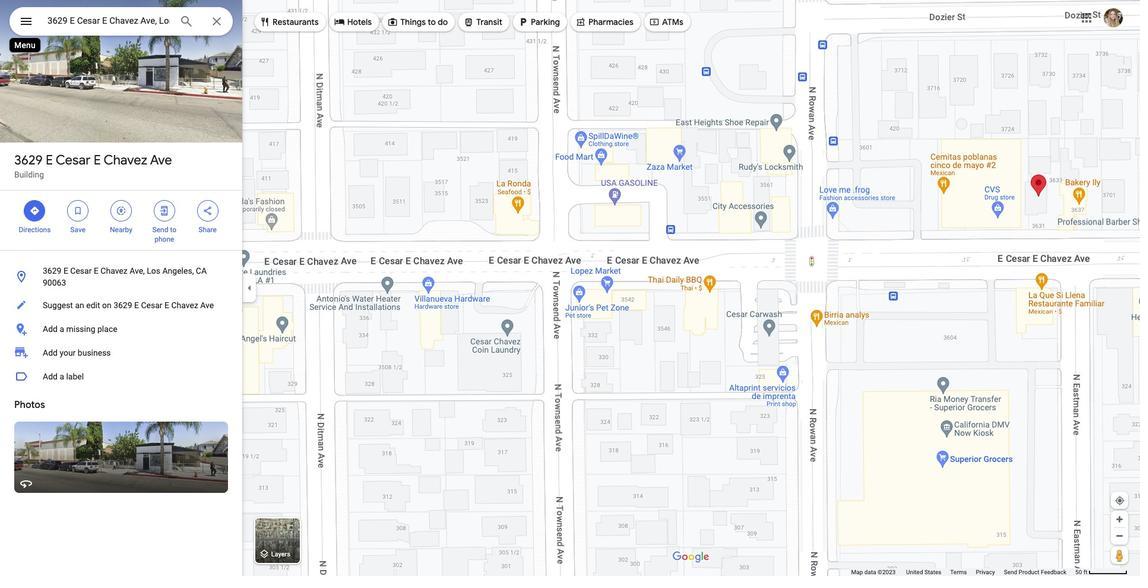 Task type: vqa. For each thing, say whether or not it's contained in the screenshot.
second $1,253 round trip from the bottom of the Other departing flights Main Content
no



Task type: locate. For each thing, give the bounding box(es) containing it.
0 horizontal spatial 3629
[[14, 152, 43, 169]]

3629 up 90063
[[43, 266, 61, 276]]

place
[[97, 324, 117, 334]]

a left label
[[60, 372, 64, 381]]

restaurants
[[273, 17, 319, 27]]

a
[[60, 324, 64, 334], [60, 372, 64, 381]]

suggest
[[43, 301, 73, 310]]

1 horizontal spatial 3629
[[43, 266, 61, 276]]

a inside button
[[60, 372, 64, 381]]

send
[[152, 226, 168, 234], [1004, 569, 1018, 576]]

1 horizontal spatial to
[[428, 17, 436, 27]]

1 vertical spatial send
[[1004, 569, 1018, 576]]

2 a from the top
[[60, 372, 64, 381]]

add left label
[[43, 372, 58, 381]]

2 vertical spatial cesar
[[141, 301, 163, 310]]

chavez inside 'button'
[[171, 301, 198, 310]]

to up phone at left
[[170, 226, 176, 234]]

2 vertical spatial add
[[43, 372, 58, 381]]

cesar
[[56, 152, 91, 169], [70, 266, 92, 276], [141, 301, 163, 310]]

add left your
[[43, 348, 58, 358]]

0 horizontal spatial send
[[152, 226, 168, 234]]


[[518, 15, 529, 29]]

chavez left ave,
[[101, 266, 128, 276]]

1 vertical spatial chavez
[[101, 266, 128, 276]]

data
[[865, 569, 877, 576]]

google account: michelle dermenjian  
(michelle.dermenjian@adept.ai) image
[[1104, 8, 1123, 27]]

3629 for ave,
[[43, 266, 61, 276]]

send inside button
[[1004, 569, 1018, 576]]

cesar up an at bottom left
[[70, 266, 92, 276]]

ave down ca
[[200, 301, 214, 310]]


[[29, 204, 40, 217]]

send for send to phone
[[152, 226, 168, 234]]

zoom out image
[[1116, 532, 1125, 541]]

cesar up 
[[56, 152, 91, 169]]

zoom in image
[[1116, 515, 1125, 524]]

1 vertical spatial 3629
[[43, 266, 61, 276]]

a for label
[[60, 372, 64, 381]]

2 vertical spatial 3629
[[114, 301, 132, 310]]

add a missing place
[[43, 324, 117, 334]]

label
[[66, 372, 84, 381]]

 search field
[[10, 7, 233, 38]]

3629 e cesar e chavez ave, los angeles, ca 90063 button
[[0, 260, 242, 293]]

on
[[102, 301, 111, 310]]

add inside button
[[43, 372, 58, 381]]

None field
[[48, 14, 170, 28]]

your
[[60, 348, 76, 358]]

0 horizontal spatial to
[[170, 226, 176, 234]]

0 vertical spatial send
[[152, 226, 168, 234]]


[[387, 15, 398, 29]]

2 horizontal spatial 3629
[[114, 301, 132, 310]]

footer inside google maps element
[[852, 569, 1076, 576]]

to inside send to phone
[[170, 226, 176, 234]]

2 vertical spatial chavez
[[171, 301, 198, 310]]

0 vertical spatial add
[[43, 324, 58, 334]]


[[260, 15, 270, 29]]

0 vertical spatial 3629
[[14, 152, 43, 169]]

0 vertical spatial ave
[[150, 152, 172, 169]]

add inside button
[[43, 324, 58, 334]]

add
[[43, 324, 58, 334], [43, 348, 58, 358], [43, 372, 58, 381]]

0 vertical spatial to
[[428, 17, 436, 27]]

0 vertical spatial a
[[60, 324, 64, 334]]

3629 up building
[[14, 152, 43, 169]]

2 add from the top
[[43, 348, 58, 358]]

to
[[428, 17, 436, 27], [170, 226, 176, 234]]

 button
[[10, 7, 43, 38]]

1 horizontal spatial ave
[[200, 301, 214, 310]]

1 vertical spatial add
[[43, 348, 58, 358]]

cesar inside 3629 e cesar e chavez ave, los angeles, ca 90063
[[70, 266, 92, 276]]

add a label
[[43, 372, 84, 381]]

3629
[[14, 152, 43, 169], [43, 266, 61, 276], [114, 301, 132, 310]]

add down suggest
[[43, 324, 58, 334]]

1 vertical spatial cesar
[[70, 266, 92, 276]]

3629 E Cesar E Chavez Ave, Los Angeles, CA 90063 field
[[10, 7, 233, 36]]

footer containing map data ©2023
[[852, 569, 1076, 576]]

nearby
[[110, 226, 132, 234]]

missing
[[66, 324, 95, 334]]

1 vertical spatial ave
[[200, 301, 214, 310]]

0 vertical spatial chavez
[[104, 152, 147, 169]]

photos
[[14, 399, 45, 411]]

send to phone
[[152, 226, 176, 244]]

1 horizontal spatial send
[[1004, 569, 1018, 576]]

things
[[400, 17, 426, 27]]

business
[[78, 348, 111, 358]]


[[159, 204, 170, 217]]

privacy button
[[976, 569, 996, 576]]

product
[[1019, 569, 1040, 576]]

3 add from the top
[[43, 372, 58, 381]]

1 a from the top
[[60, 324, 64, 334]]

chavez up 
[[104, 152, 147, 169]]

suggest an edit on 3629 e cesar e chavez ave button
[[0, 293, 242, 317]]


[[73, 204, 83, 217]]

to left do
[[428, 17, 436, 27]]

3629 inside 3629 e cesar e chavez ave building
[[14, 152, 43, 169]]

3629 inside 3629 e cesar e chavez ave, los angeles, ca 90063
[[43, 266, 61, 276]]

add for add a label
[[43, 372, 58, 381]]

suggest an edit on 3629 e cesar e chavez ave
[[43, 301, 214, 310]]

ave
[[150, 152, 172, 169], [200, 301, 214, 310]]

send inside send to phone
[[152, 226, 168, 234]]

send product feedback button
[[1004, 569, 1067, 576]]

edit
[[86, 301, 100, 310]]

3629 e cesar e chavez ave main content
[[0, 0, 242, 576]]

3629 e cesar e chavez ave building
[[14, 152, 172, 179]]

chavez inside 3629 e cesar e chavez ave building
[[104, 152, 147, 169]]

send for send product feedback
[[1004, 569, 1018, 576]]

a left missing
[[60, 324, 64, 334]]

1 vertical spatial to
[[170, 226, 176, 234]]

los
[[147, 266, 160, 276]]

share
[[199, 226, 217, 234]]

send left product
[[1004, 569, 1018, 576]]

footer
[[852, 569, 1076, 576]]

1 vertical spatial a
[[60, 372, 64, 381]]

e
[[46, 152, 53, 169], [94, 152, 101, 169], [64, 266, 68, 276], [94, 266, 99, 276], [134, 301, 139, 310], [165, 301, 169, 310]]

building
[[14, 170, 44, 179]]

1 add from the top
[[43, 324, 58, 334]]

 things to do
[[387, 15, 448, 29]]

a inside button
[[60, 324, 64, 334]]

hotels
[[347, 17, 372, 27]]

map data ©2023
[[852, 569, 898, 576]]

chavez
[[104, 152, 147, 169], [101, 266, 128, 276], [171, 301, 198, 310]]

send up phone at left
[[152, 226, 168, 234]]

layers
[[271, 551, 290, 559]]

states
[[925, 569, 942, 576]]

chavez inside 3629 e cesar e chavez ave, los angeles, ca 90063
[[101, 266, 128, 276]]

cesar inside 3629 e cesar e chavez ave building
[[56, 152, 91, 169]]

chavez down the angeles,
[[171, 301, 198, 310]]

ave up 
[[150, 152, 172, 169]]

terms
[[951, 569, 967, 576]]

0 horizontal spatial ave
[[150, 152, 172, 169]]

cesar down los at the top left of page
[[141, 301, 163, 310]]

3629 right on
[[114, 301, 132, 310]]

 restaurants
[[260, 15, 319, 29]]

0 vertical spatial cesar
[[56, 152, 91, 169]]



Task type: describe. For each thing, give the bounding box(es) containing it.
phone
[[155, 235, 174, 244]]

show street view coverage image
[[1112, 547, 1129, 564]]

3629 e cesar e chavez ave, los angeles, ca 90063
[[43, 266, 207, 288]]

add a label button
[[0, 365, 242, 389]]

terms button
[[951, 569, 967, 576]]

directions
[[19, 226, 51, 234]]

 pharmacies
[[576, 15, 634, 29]]

show your location image
[[1115, 495, 1126, 506]]

chavez for ave
[[104, 152, 147, 169]]

 atms
[[649, 15, 684, 29]]

3629 for ave
[[14, 152, 43, 169]]


[[116, 204, 127, 217]]

 transit
[[464, 15, 503, 29]]

ca
[[196, 266, 207, 276]]

add a missing place button
[[0, 317, 242, 341]]

90063
[[43, 278, 66, 288]]

chavez for ave,
[[101, 266, 128, 276]]

50 ft
[[1076, 569, 1088, 576]]

cesar for ave
[[56, 152, 91, 169]]

 parking
[[518, 15, 560, 29]]

save
[[70, 226, 86, 234]]

feedback
[[1041, 569, 1067, 576]]

angeles,
[[162, 266, 194, 276]]

cesar for ave,
[[70, 266, 92, 276]]

©2023
[[878, 569, 896, 576]]

add for add your business
[[43, 348, 58, 358]]

none field inside '3629 e cesar e chavez ave, los angeles, ca 90063' field
[[48, 14, 170, 28]]

50 ft button
[[1076, 569, 1128, 576]]

3629 inside 'suggest an edit on 3629 e cesar e chavez ave' 'button'
[[114, 301, 132, 310]]

ave inside 'button'
[[200, 301, 214, 310]]

united
[[906, 569, 924, 576]]

an
[[75, 301, 84, 310]]

ft
[[1084, 569, 1088, 576]]

 hotels
[[334, 15, 372, 29]]

do
[[438, 17, 448, 27]]


[[19, 13, 33, 30]]

map
[[852, 569, 863, 576]]

add your business link
[[0, 341, 242, 365]]

send product feedback
[[1004, 569, 1067, 576]]


[[576, 15, 586, 29]]


[[649, 15, 660, 29]]

google maps element
[[0, 0, 1141, 576]]

actions for 3629 e cesar e chavez ave region
[[0, 191, 242, 250]]

collapse side panel image
[[243, 282, 256, 295]]

pharmacies
[[589, 17, 634, 27]]

cesar inside 'button'
[[141, 301, 163, 310]]

ave,
[[130, 266, 145, 276]]

ave inside 3629 e cesar e chavez ave building
[[150, 152, 172, 169]]


[[202, 204, 213, 217]]

to inside ' things to do'
[[428, 17, 436, 27]]

add your business
[[43, 348, 111, 358]]

united states button
[[906, 569, 942, 576]]

privacy
[[976, 569, 996, 576]]

50
[[1076, 569, 1083, 576]]

parking
[[531, 17, 560, 27]]

united states
[[906, 569, 942, 576]]

atms
[[662, 17, 684, 27]]

a for missing
[[60, 324, 64, 334]]


[[334, 15, 345, 29]]

add for add a missing place
[[43, 324, 58, 334]]

transit
[[477, 17, 503, 27]]


[[464, 15, 474, 29]]



